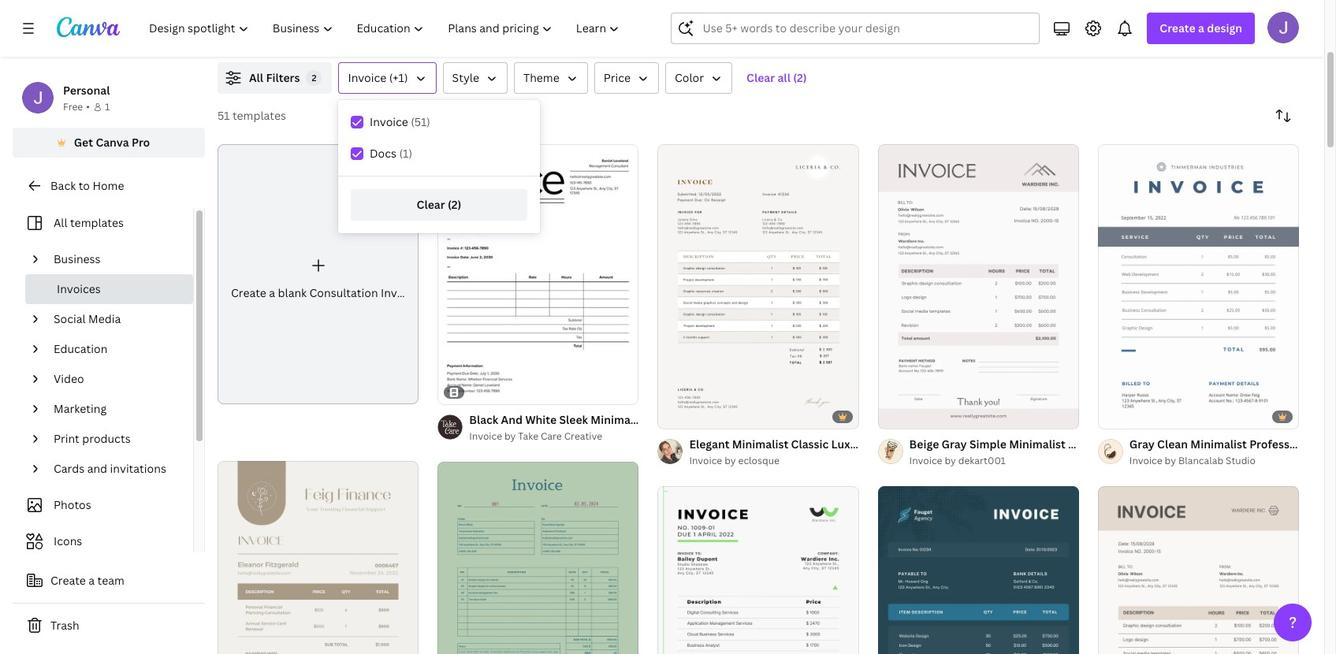 Task type: vqa. For each thing, say whether or not it's contained in the screenshot.
Invoice by Blancalab Studio link
yes



Task type: describe. For each thing, give the bounding box(es) containing it.
invoice by take care creative link
[[469, 429, 639, 445]]

create a design
[[1161, 21, 1243, 35]]

trash
[[50, 618, 79, 633]]

templates for 51 templates
[[233, 108, 286, 123]]

back
[[50, 178, 76, 193]]

back to home link
[[13, 170, 205, 202]]

get canva pro button
[[13, 128, 205, 158]]

invoice by eclosque link
[[690, 454, 859, 469]]

print products
[[54, 431, 131, 446]]

education link
[[47, 334, 184, 364]]

print
[[54, 431, 80, 446]]

design
[[1208, 21, 1243, 35]]

simple
[[970, 437, 1007, 452]]

jacob simon image
[[1268, 12, 1300, 43]]

beige
[[910, 437, 940, 452]]

care
[[541, 430, 562, 443]]

by left take
[[505, 430, 516, 443]]

consultation inside beige gray simple minimalist consultation invoice invoice by dekart001
[[1069, 437, 1138, 452]]

marketing link
[[47, 394, 184, 424]]

create for create a design
[[1161, 21, 1196, 35]]

all templates link
[[22, 208, 184, 238]]

invoice by blancalab studio
[[1130, 454, 1257, 468]]

elegant minimalist classic luxury business invoice template image
[[658, 144, 859, 429]]

elegant minimalist classic luxury business invoice template invoice by eclosque
[[690, 437, 1013, 468]]

templates for all templates
[[70, 215, 124, 230]]

invoices
[[57, 282, 101, 297]]

beige gray simple minimalist consultation invoice invoice by dekart001
[[910, 437, 1180, 468]]

blancalab
[[1179, 454, 1224, 468]]

1 vertical spatial beige gray simple minimalist consultation invoice image
[[1099, 487, 1300, 655]]

icons link
[[22, 527, 184, 557]]

video link
[[47, 364, 184, 394]]

trash link
[[13, 611, 205, 642]]

theme
[[524, 70, 560, 85]]

invoice inside button
[[348, 70, 387, 85]]

invoice (+1) button
[[339, 62, 437, 94]]

business inside elegant minimalist classic luxury business invoice template invoice by eclosque
[[871, 437, 919, 452]]

gray
[[942, 437, 968, 452]]

pro
[[132, 135, 150, 150]]

docs (1)
[[370, 146, 413, 161]]

2 consulting invoice templates image from the left
[[1062, 0, 1201, 15]]

icons
[[54, 534, 82, 549]]

beige aesthetic invoice image
[[218, 462, 419, 655]]

by left blancalab
[[1166, 454, 1177, 468]]

white it company professional service invoice image
[[658, 487, 859, 655]]

marketing
[[54, 401, 107, 416]]

2
[[312, 72, 317, 84]]

products
[[82, 431, 131, 446]]

style button
[[443, 62, 508, 94]]

personal
[[63, 83, 110, 98]]

all templates
[[54, 215, 124, 230]]

home
[[93, 178, 124, 193]]

education
[[54, 342, 108, 357]]

(2) inside the clear (2) button
[[448, 197, 462, 212]]

beige gray simple minimalist consultation invoice link
[[910, 436, 1180, 454]]

elegant
[[690, 437, 730, 452]]

elegant minimalist classic luxury business invoice template link
[[690, 436, 1013, 454]]

(+1)
[[389, 70, 408, 85]]

photos
[[54, 498, 91, 513]]

template
[[963, 437, 1013, 452]]

canva
[[96, 135, 129, 150]]

2 filter options selected element
[[306, 70, 322, 86]]

to
[[79, 178, 90, 193]]

back to home
[[50, 178, 124, 193]]

(2) inside clear all (2) button
[[794, 70, 807, 85]]

Search search field
[[703, 13, 1030, 43]]

1 consulting invoice templates image from the left
[[963, 0, 1300, 43]]

create a team
[[50, 573, 125, 588]]

consultation inside create a blank consultation invoice element
[[310, 286, 378, 301]]

print products link
[[47, 424, 184, 454]]

social media link
[[47, 304, 184, 334]]

business link
[[47, 245, 184, 274]]

create a team button
[[13, 566, 205, 597]]

eclosque
[[739, 454, 780, 468]]

free •
[[63, 100, 90, 114]]



Task type: locate. For each thing, give the bounding box(es) containing it.
creative
[[565, 430, 603, 443]]

create for create a team
[[50, 573, 86, 588]]

0 horizontal spatial create
[[50, 573, 86, 588]]

1 horizontal spatial beige gray simple minimalist consultation invoice image
[[1099, 487, 1300, 655]]

Sort by button
[[1268, 100, 1300, 132]]

all for all filters
[[249, 70, 264, 85]]

invoice by blancalab studio link
[[1130, 454, 1300, 469]]

clear inside the clear (2) button
[[417, 197, 445, 212]]

luxury
[[832, 437, 869, 452]]

by inside elegant minimalist classic luxury business invoice template invoice by eclosque
[[725, 454, 736, 468]]

1
[[105, 100, 110, 114]]

all
[[778, 70, 791, 85]]

0 horizontal spatial minimalist
[[733, 437, 789, 452]]

consulting invoice templates image
[[963, 0, 1300, 43], [1062, 0, 1201, 15]]

a for design
[[1199, 21, 1205, 35]]

cards
[[54, 461, 85, 476]]

1 vertical spatial clear
[[417, 197, 445, 212]]

1 horizontal spatial business
[[871, 437, 919, 452]]

(2)
[[794, 70, 807, 85], [448, 197, 462, 212]]

invoice by take care creative
[[469, 430, 603, 443]]

clear for clear all (2)
[[747, 70, 775, 85]]

None search field
[[672, 13, 1041, 44]]

1 vertical spatial templates
[[70, 215, 124, 230]]

create left design
[[1161, 21, 1196, 35]]

consultation
[[310, 286, 378, 301], [1069, 437, 1138, 452]]

invitations
[[110, 461, 166, 476]]

a for team
[[89, 573, 95, 588]]

2 vertical spatial create
[[50, 573, 86, 588]]

team
[[97, 573, 125, 588]]

get canva pro
[[74, 135, 150, 150]]

minimalist inside elegant minimalist classic luxury business invoice template invoice by eclosque
[[733, 437, 789, 452]]

by down gray
[[945, 454, 957, 468]]

1 horizontal spatial create
[[231, 286, 267, 301]]

templates down back to home
[[70, 215, 124, 230]]

all filters
[[249, 70, 300, 85]]

0 horizontal spatial (2)
[[448, 197, 462, 212]]

create inside dropdown button
[[1161, 21, 1196, 35]]

create a design button
[[1148, 13, 1256, 44]]

dekart001
[[959, 454, 1006, 468]]

51 templates
[[218, 108, 286, 123]]

clear all (2)
[[747, 70, 807, 85]]

a inside button
[[89, 573, 95, 588]]

clear for clear (2)
[[417, 197, 445, 212]]

dark blue minimalist agency invoice image
[[878, 487, 1080, 655]]

by
[[505, 430, 516, 443], [725, 454, 736, 468], [945, 454, 957, 468], [1166, 454, 1177, 468]]

1 horizontal spatial (2)
[[794, 70, 807, 85]]

a left team
[[89, 573, 95, 588]]

2 horizontal spatial create
[[1161, 21, 1196, 35]]

1 vertical spatial consultation
[[1069, 437, 1138, 452]]

clear inside clear all (2) button
[[747, 70, 775, 85]]

0 horizontal spatial templates
[[70, 215, 124, 230]]

black and white sleek minimalist management consulting invoice doc image
[[438, 144, 639, 405]]

templates right 51
[[233, 108, 286, 123]]

invoice (51)
[[370, 114, 431, 129]]

business up invoices
[[54, 252, 101, 267]]

create for create a blank consultation invoice
[[231, 286, 267, 301]]

a left blank
[[269, 286, 275, 301]]

create down the icons
[[50, 573, 86, 588]]

style
[[452, 70, 480, 85]]

video
[[54, 372, 84, 387]]

price button
[[595, 62, 659, 94]]

media
[[88, 312, 121, 327]]

0 vertical spatial (2)
[[794, 70, 807, 85]]

classic
[[792, 437, 829, 452]]

minimalist up eclosque
[[733, 437, 789, 452]]

1 horizontal spatial consultation
[[1069, 437, 1138, 452]]

0 vertical spatial a
[[1199, 21, 1205, 35]]

by inside beige gray simple minimalist consultation invoice invoice by dekart001
[[945, 454, 957, 468]]

create a blank consultation invoice link
[[218, 144, 420, 405]]

create
[[1161, 21, 1196, 35], [231, 286, 267, 301], [50, 573, 86, 588]]

minimalist up invoice by dekart001 link on the bottom of the page
[[1010, 437, 1066, 452]]

0 vertical spatial beige gray simple minimalist consultation invoice image
[[878, 144, 1080, 429]]

beige gray simple minimalist consultation invoice image
[[878, 144, 1080, 429], [1099, 487, 1300, 655]]

0 horizontal spatial all
[[54, 215, 67, 230]]

create a blank consultation invoice
[[231, 286, 420, 301]]

social media
[[54, 312, 121, 327]]

1 vertical spatial business
[[871, 437, 919, 452]]

color button
[[666, 62, 733, 94]]

theme button
[[514, 62, 588, 94]]

0 vertical spatial templates
[[233, 108, 286, 123]]

a for blank
[[269, 286, 275, 301]]

get
[[74, 135, 93, 150]]

free
[[63, 100, 83, 114]]

all down back
[[54, 215, 67, 230]]

1 horizontal spatial all
[[249, 70, 264, 85]]

cards and invitations link
[[47, 454, 184, 484]]

photos link
[[22, 491, 184, 521]]

0 vertical spatial all
[[249, 70, 264, 85]]

create a blank consultation invoice element
[[218, 144, 420, 405]]

docs
[[370, 146, 397, 161]]

0 horizontal spatial clear
[[417, 197, 445, 212]]

studio
[[1227, 454, 1257, 468]]

and
[[87, 461, 107, 476]]

1 vertical spatial a
[[269, 286, 275, 301]]

invoice by dekart001 link
[[910, 454, 1080, 469]]

(51)
[[411, 114, 431, 129]]

invoice (+1)
[[348, 70, 408, 85]]

1 horizontal spatial minimalist
[[1010, 437, 1066, 452]]

1 minimalist from the left
[[733, 437, 789, 452]]

0 vertical spatial clear
[[747, 70, 775, 85]]

0 horizontal spatial beige gray simple minimalist consultation invoice image
[[878, 144, 1080, 429]]

0 vertical spatial consultation
[[310, 286, 378, 301]]

take
[[519, 430, 539, 443]]

0 horizontal spatial consultation
[[310, 286, 378, 301]]

green blue pink vintage retro freelance invoice image
[[438, 462, 639, 655]]

1 horizontal spatial templates
[[233, 108, 286, 123]]

templates
[[233, 108, 286, 123], [70, 215, 124, 230]]

a left design
[[1199, 21, 1205, 35]]

business
[[54, 252, 101, 267], [871, 437, 919, 452]]

1 horizontal spatial clear
[[747, 70, 775, 85]]

templates inside all templates link
[[70, 215, 124, 230]]

all
[[249, 70, 264, 85], [54, 215, 67, 230]]

1 vertical spatial (2)
[[448, 197, 462, 212]]

minimalist inside beige gray simple minimalist consultation invoice invoice by dekart001
[[1010, 437, 1066, 452]]

gray clean minimalist professional business consultation and service invoice image
[[1099, 144, 1300, 429]]

2 horizontal spatial a
[[1199, 21, 1205, 35]]

create inside button
[[50, 573, 86, 588]]

1 horizontal spatial a
[[269, 286, 275, 301]]

by down elegant
[[725, 454, 736, 468]]

price
[[604, 70, 631, 85]]

a inside dropdown button
[[1199, 21, 1205, 35]]

51
[[218, 108, 230, 123]]

create left blank
[[231, 286, 267, 301]]

all left filters on the top
[[249, 70, 264, 85]]

blank
[[278, 286, 307, 301]]

0 vertical spatial create
[[1161, 21, 1196, 35]]

a
[[1199, 21, 1205, 35], [269, 286, 275, 301], [89, 573, 95, 588]]

business right luxury
[[871, 437, 919, 452]]

cards and invitations
[[54, 461, 166, 476]]

all for all templates
[[54, 215, 67, 230]]

(1)
[[399, 146, 413, 161]]

clear all (2) button
[[739, 62, 815, 94]]

clear (2)
[[417, 197, 462, 212]]

1 vertical spatial create
[[231, 286, 267, 301]]

0 vertical spatial business
[[54, 252, 101, 267]]

filters
[[266, 70, 300, 85]]

social
[[54, 312, 86, 327]]

0 horizontal spatial a
[[89, 573, 95, 588]]

top level navigation element
[[139, 13, 634, 44]]

color
[[675, 70, 704, 85]]

•
[[86, 100, 90, 114]]

2 minimalist from the left
[[1010, 437, 1066, 452]]

clear (2) button
[[351, 189, 528, 221]]

1 vertical spatial all
[[54, 215, 67, 230]]

0 horizontal spatial business
[[54, 252, 101, 267]]

2 vertical spatial a
[[89, 573, 95, 588]]



